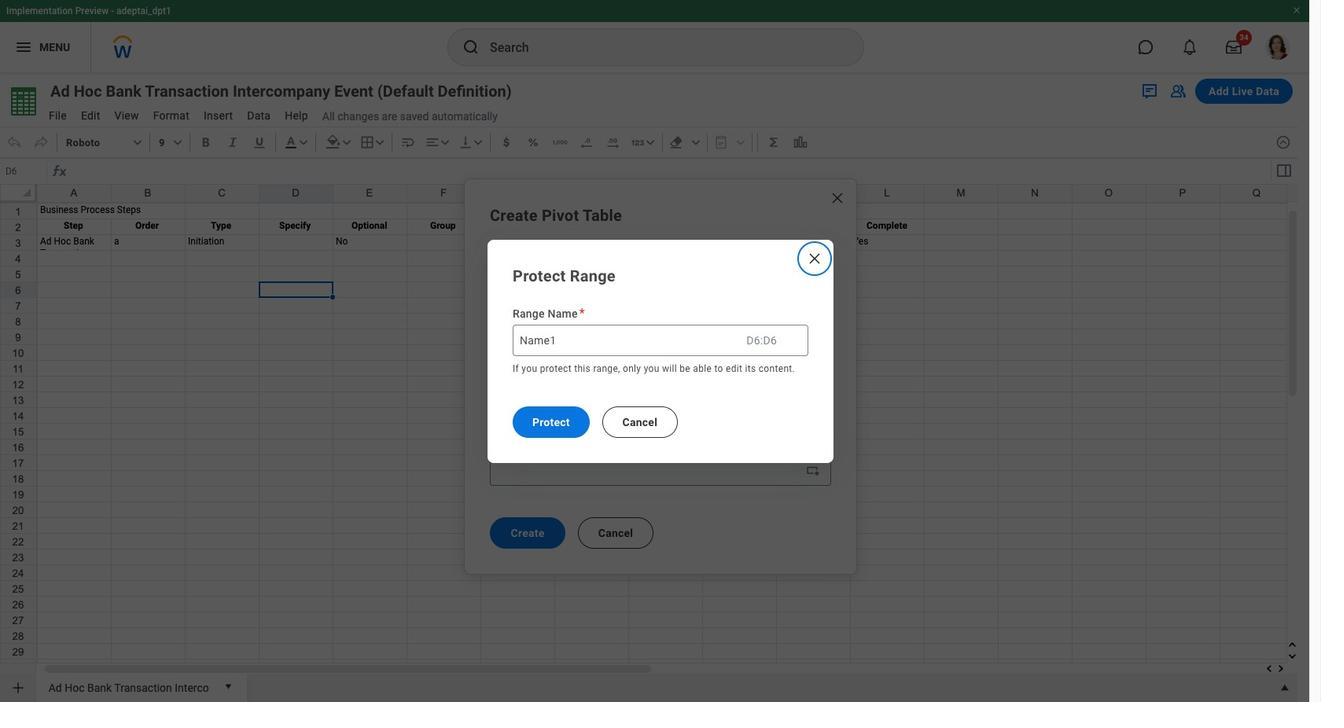Task type: describe. For each thing, give the bounding box(es) containing it.
1 vertical spatial pivot
[[490, 366, 516, 379]]

create pivot table
[[490, 206, 622, 225]]

automatically
[[432, 110, 498, 122]]

changes
[[338, 110, 379, 122]]

bold image
[[198, 134, 214, 150]]

pivot table location
[[490, 366, 594, 379]]

x image for create pivot table
[[830, 190, 846, 206]]

create button
[[490, 517, 566, 549]]

autosum image
[[766, 134, 782, 150]]

media classroom image
[[1169, 82, 1188, 101]]

menus menu bar
[[41, 105, 316, 127]]

notifications large image
[[1182, 39, 1198, 55]]

rows
[[514, 332, 538, 344]]

protect button
[[513, 406, 590, 438]]

or
[[750, 316, 760, 328]]

able
[[693, 363, 712, 374]]

text wrap image
[[400, 134, 416, 150]]

dollar sign image
[[498, 134, 514, 150]]

toolbar container region
[[0, 127, 1269, 158]]

transaction for intercompany
[[145, 82, 229, 101]]

range inside range name *
[[513, 307, 545, 320]]

thousands comma image
[[552, 134, 568, 150]]

ad hoc bank transaction intercompany event (default definition)
[[50, 82, 512, 101]]

range name *
[[513, 306, 585, 321]]

hoc for ad hoc bank transaction intercompany event (default definition)
[[74, 82, 102, 101]]

fx image
[[50, 162, 69, 181]]

be
[[680, 363, 691, 374]]

1 horizontal spatial pivot
[[542, 206, 579, 225]]

this
[[574, 363, 591, 374]]

d6:d6
[[747, 334, 777, 346]]

protect range
[[513, 266, 616, 285]]

bank for ad hoc bank transaction intercompany event (default definition)
[[106, 82, 142, 101]]

if
[[513, 363, 519, 374]]

ad for ad hoc bank transaction intercompany event (default definition)
[[50, 82, 70, 101]]

are
[[382, 110, 397, 122]]

add zero image
[[605, 134, 621, 150]]

add live data
[[1209, 85, 1280, 98]]

adds
[[722, 316, 747, 328]]

ad hoc bank transaction interco button
[[42, 674, 215, 699]]

add
[[1209, 85, 1229, 98]]

search image
[[462, 38, 481, 57]]

new sheet
[[514, 390, 567, 402]]

all
[[322, 110, 335, 122]]

2 you from the left
[[644, 363, 660, 374]]

event
[[334, 82, 373, 101]]

Source Data text field
[[490, 264, 831, 295]]

close environment banner image
[[1292, 6, 1302, 15]]

sheet for existing sheet
[[557, 415, 585, 427]]

add footer ws image
[[10, 680, 26, 696]]

create pivot table dialog
[[464, 178, 857, 575]]

italics image
[[225, 134, 240, 150]]

add live data button
[[1196, 79, 1293, 104]]

ad for ad hoc bank transaction interco
[[49, 682, 62, 694]]

all changes are saved automatically button
[[316, 109, 498, 124]]

0 vertical spatial table
[[583, 206, 622, 225]]

name
[[548, 307, 578, 320]]

1 you from the left
[[522, 363, 538, 374]]

will
[[662, 363, 677, 374]]

percentage image
[[525, 134, 541, 150]]

pivot table location element
[[481, 380, 822, 439]]

cancel button for protect range
[[602, 406, 678, 438]]

content.
[[759, 363, 795, 374]]

cancel for create pivot table
[[598, 527, 633, 539]]

ad hoc bank transaction interco
[[49, 682, 209, 694]]

protect for protect range
[[513, 266, 566, 285]]

adeptai_dpt1
[[116, 6, 171, 17]]

(default
[[377, 82, 434, 101]]

eraser image
[[668, 134, 684, 150]]

region image
[[805, 462, 820, 478]]

location
[[549, 366, 594, 379]]

implementation preview -   adeptai_dpt1 banner
[[0, 0, 1310, 72]]



Task type: vqa. For each thing, say whether or not it's contained in the screenshot.
YOUR
no



Task type: locate. For each thing, give the bounding box(es) containing it.
0 horizontal spatial x image
[[807, 251, 823, 266]]

1 horizontal spatial you
[[644, 363, 660, 374]]

region image
[[805, 272, 820, 287]]

0 vertical spatial hoc
[[74, 82, 102, 101]]

interco
[[175, 682, 209, 694]]

inbox large image
[[1226, 39, 1242, 55]]

range up rows
[[513, 307, 545, 320]]

1 vertical spatial table
[[519, 366, 546, 379]]

protect down new sheet
[[532, 416, 570, 428]]

cancel for protect range
[[623, 416, 658, 428]]

1 vertical spatial transaction
[[114, 682, 172, 694]]

chevron up circle image
[[1276, 134, 1292, 150]]

cancel inside protect range dialog
[[623, 416, 658, 428]]

1 vertical spatial hoc
[[65, 682, 85, 694]]

1 vertical spatial x image
[[807, 251, 823, 266]]

unconstrained
[[593, 316, 666, 328]]

0 vertical spatial pivot
[[542, 206, 579, 225]]

implementation
[[6, 6, 73, 17]]

protect inside button
[[532, 416, 570, 428]]

its
[[745, 363, 756, 374]]

create
[[490, 206, 538, 225], [511, 527, 545, 539]]

implementation preview -   adeptai_dpt1
[[6, 6, 171, 17]]

underline image
[[251, 134, 267, 150]]

table up protect range
[[583, 206, 622, 225]]

table up new
[[519, 366, 546, 379]]

protect
[[513, 266, 566, 285], [532, 416, 570, 428]]

cancel button inside protect range dialog
[[602, 406, 678, 438]]

pivot
[[542, 206, 579, 225], [490, 366, 516, 379]]

transaction inside ad hoc bank transaction interco button
[[114, 682, 172, 694]]

hoc
[[74, 82, 102, 101], [65, 682, 85, 694]]

hoc for ad hoc bank transaction interco
[[65, 682, 85, 694]]

cancel button inside 'create pivot table' dialog
[[578, 517, 654, 549]]

update
[[541, 316, 576, 328]]

existing
[[514, 415, 554, 427]]

x image for protect range
[[807, 251, 823, 266]]

0 vertical spatial sheet
[[539, 390, 567, 402]]

0 vertical spatial create
[[490, 206, 538, 225]]

create for create pivot table
[[490, 206, 538, 225]]

auto-
[[514, 316, 541, 328]]

removes
[[763, 316, 807, 328]]

formula editor image
[[1275, 161, 1293, 180]]

0 vertical spatial cancel button
[[602, 406, 678, 438]]

1 vertical spatial range
[[513, 307, 545, 320]]

new
[[514, 390, 536, 402]]

0 vertical spatial x image
[[830, 190, 846, 206]]

0 horizontal spatial you
[[522, 363, 538, 374]]

1 vertical spatial cancel button
[[578, 517, 654, 549]]

profile logan mcneil element
[[1256, 30, 1300, 64]]

definition)
[[438, 82, 512, 101]]

intercompany
[[233, 82, 330, 101]]

protect up range name *
[[513, 266, 566, 285]]

ad
[[50, 82, 70, 101], [49, 682, 62, 694]]

transaction left interco
[[114, 682, 172, 694]]

edit
[[726, 363, 743, 374]]

if you protect this range, only you will be able to edit its content.
[[513, 363, 795, 374]]

transaction up menus menu bar
[[145, 82, 229, 101]]

x image inside protect range dialog
[[807, 251, 823, 266]]

0 horizontal spatial range
[[513, 307, 545, 320]]

sheet
[[539, 390, 567, 402], [557, 415, 585, 427]]

1 vertical spatial ad
[[49, 682, 62, 694]]

sheet up existing sheet
[[539, 390, 567, 402]]

1 vertical spatial cancel
[[598, 527, 633, 539]]

bank
[[106, 82, 142, 101], [87, 682, 112, 694]]

1 vertical spatial bank
[[87, 682, 112, 694]]

data
[[697, 316, 719, 328]]

as
[[578, 316, 591, 328]]

0 vertical spatial bank
[[106, 82, 142, 101]]

remove zero image
[[579, 134, 594, 150]]

cancel inside 'create pivot table' dialog
[[598, 527, 633, 539]]

data
[[1256, 85, 1280, 98]]

transaction
[[145, 82, 229, 101], [114, 682, 172, 694]]

cancel
[[623, 416, 658, 428], [598, 527, 633, 539]]

sheet for new sheet
[[539, 390, 567, 402]]

pivot up new
[[490, 366, 516, 379]]

-
[[111, 6, 114, 17]]

existing sheet
[[514, 415, 585, 427]]

protect
[[540, 363, 572, 374]]

cancel button
[[602, 406, 678, 438], [578, 517, 654, 549]]

array
[[669, 316, 694, 328]]

only
[[623, 363, 641, 374]]

table
[[583, 206, 622, 225], [519, 366, 546, 379]]

range up *
[[570, 266, 616, 285]]

None text field
[[2, 160, 46, 182], [513, 324, 809, 356], [490, 454, 831, 486], [2, 160, 46, 182], [513, 324, 809, 356], [490, 454, 831, 486]]

1 horizontal spatial range
[[570, 266, 616, 285]]

0 horizontal spatial pivot
[[490, 366, 516, 379]]

auto-update as unconstrained array data adds or removes rows
[[514, 316, 807, 344]]

0 horizontal spatial table
[[519, 366, 546, 379]]

chart image
[[793, 134, 808, 150]]

1 vertical spatial create
[[511, 527, 545, 539]]

you right the if
[[522, 363, 538, 374]]

you left the will
[[644, 363, 660, 374]]

x image
[[830, 190, 846, 206], [807, 251, 823, 266]]

1 horizontal spatial x image
[[830, 190, 846, 206]]

*
[[579, 306, 585, 321]]

cancel button for create pivot table
[[578, 517, 654, 549]]

create for create
[[511, 527, 545, 539]]

0 vertical spatial protect
[[513, 266, 566, 285]]

all changes are saved automatically
[[322, 110, 498, 122]]

transaction inside ad hoc bank transaction intercompany event (default definition) button
[[145, 82, 229, 101]]

0 vertical spatial ad
[[50, 82, 70, 101]]

range,
[[593, 363, 620, 374]]

0 vertical spatial transaction
[[145, 82, 229, 101]]

bank for ad hoc bank transaction interco
[[87, 682, 112, 694]]

live
[[1232, 85, 1253, 98]]

1 vertical spatial protect
[[532, 416, 570, 428]]

x image inside 'create pivot table' dialog
[[830, 190, 846, 206]]

grid
[[0, 184, 1321, 702]]

ad hoc bank transaction intercompany event (default definition) button
[[42, 80, 540, 102]]

you
[[522, 363, 538, 374], [644, 363, 660, 374]]

0 vertical spatial cancel
[[623, 416, 658, 428]]

to
[[714, 363, 723, 374]]

protect range dialog
[[488, 240, 834, 463]]

activity stream image
[[1141, 82, 1159, 101]]

range
[[570, 266, 616, 285], [513, 307, 545, 320]]

create inside create button
[[511, 527, 545, 539]]

sheet right existing
[[557, 415, 585, 427]]

1 vertical spatial sheet
[[557, 415, 585, 427]]

0 vertical spatial range
[[570, 266, 616, 285]]

saved
[[400, 110, 429, 122]]

transaction for interco
[[114, 682, 172, 694]]

pivot up protect range
[[542, 206, 579, 225]]

protect for protect
[[532, 416, 570, 428]]

1 horizontal spatial table
[[583, 206, 622, 225]]

preview
[[75, 6, 109, 17]]



